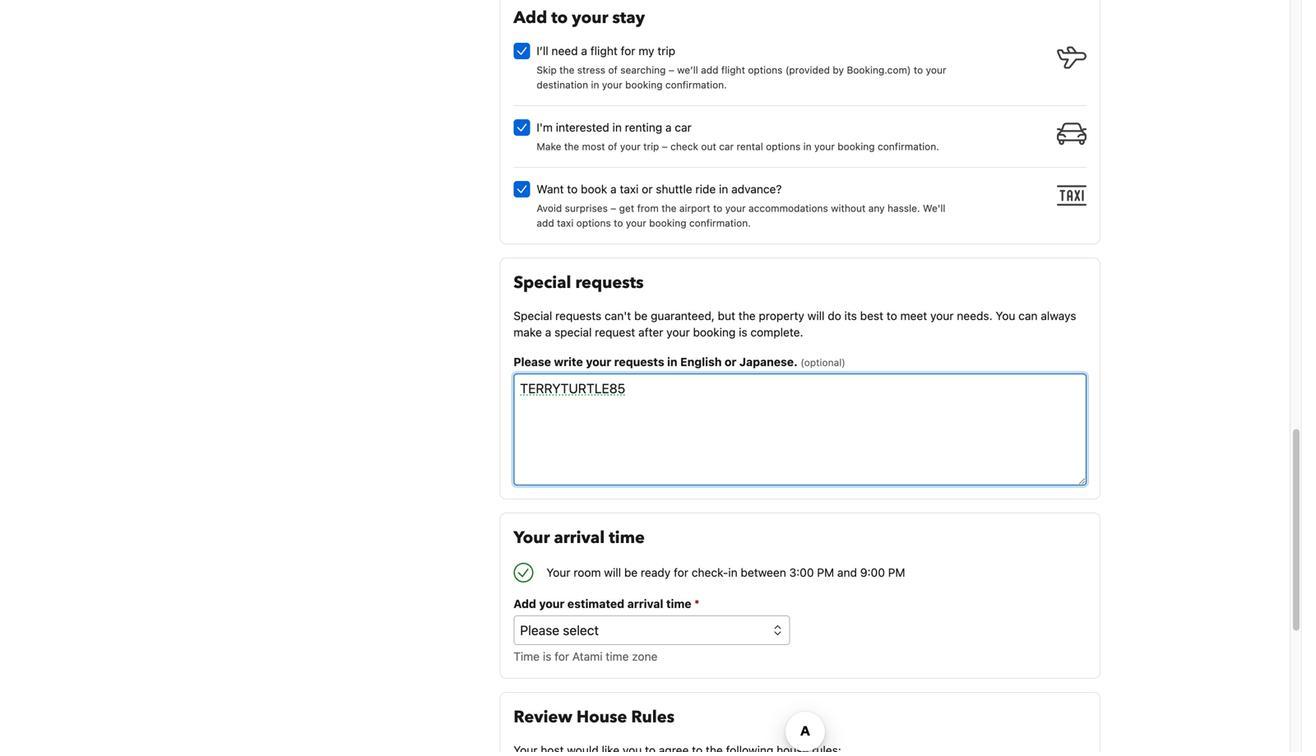 Task type: vqa. For each thing, say whether or not it's contained in the screenshot.
register link
no



Task type: describe. For each thing, give the bounding box(es) containing it.
stay
[[613, 7, 645, 29]]

1 vertical spatial trip
[[644, 141, 659, 152]]

your up the i'll need a flight for my trip at the top
[[572, 7, 608, 29]]

to inside special requests can't be guaranteed, but the property will do its best to meet your needs. you can always make a special request after your booking is complete.
[[887, 309, 898, 323]]

confirmation. inside avoid surprises – get from the airport to your accommodations without any hassle. we'll add taxi options to your booking confirmation.
[[689, 217, 751, 229]]

– inside avoid surprises – get from the airport to your accommodations without any hassle. we'll add taxi options to your booking confirmation.
[[611, 203, 617, 214]]

book
[[581, 182, 607, 196]]

advance?
[[732, 182, 782, 196]]

1 horizontal spatial or
[[725, 355, 737, 369]]

(provided
[[786, 64, 830, 76]]

your up without
[[815, 141, 835, 152]]

complete.
[[751, 326, 804, 339]]

to left book
[[567, 182, 578, 196]]

a inside special requests can't be guaranteed, but the property will do its best to meet your needs. you can always make a special request after your booking is complete.
[[545, 326, 551, 339]]

0 horizontal spatial is
[[543, 650, 552, 663]]

2 vertical spatial requests
[[614, 355, 665, 369]]

requests for special requests
[[576, 272, 644, 294]]

any
[[869, 203, 885, 214]]

requests for special requests can't be guaranteed, but the property will do its best to meet your needs. you can always make a special request after your booking is complete.
[[555, 309, 602, 323]]

will inside special requests can't be guaranteed, but the property will do its best to meet your needs. you can always make a special request after your booking is complete.
[[808, 309, 825, 323]]

be for ready
[[624, 566, 638, 579]]

for inside group
[[621, 44, 636, 58]]

renting
[[625, 121, 663, 134]]

searching
[[621, 64, 666, 76]]

in left "between"
[[728, 566, 738, 579]]

booking inside avoid surprises – get from the airport to your accommodations without any hassle. we'll add taxi options to your booking confirmation.
[[649, 217, 687, 229]]

your down advance?
[[725, 203, 746, 214]]

make
[[514, 326, 542, 339]]

your left the estimated at left
[[539, 597, 565, 611]]

want
[[537, 182, 564, 196]]

confirmation. inside skip the stress of searching – we'll add flight options (provided by booking.com) to your destination in your booking confirmation.
[[666, 79, 727, 91]]

review house rules
[[514, 706, 675, 729]]

do
[[828, 309, 842, 323]]

1 vertical spatial for
[[674, 566, 689, 579]]

time
[[514, 650, 540, 663]]

destination
[[537, 79, 588, 91]]

but
[[718, 309, 736, 323]]

time for zone
[[606, 650, 629, 663]]

0 vertical spatial time
[[609, 527, 645, 549]]

most
[[582, 141, 605, 152]]

english
[[681, 355, 722, 369]]

the inside skip the stress of searching – we'll add flight options (provided by booking.com) to your destination in your booking confirmation.
[[560, 64, 575, 76]]

your right write
[[586, 355, 612, 369]]

*
[[694, 597, 700, 611]]

by
[[833, 64, 844, 76]]

avoid surprises – get from the airport to your accommodations without any hassle. we'll add taxi options to your booking confirmation.
[[537, 203, 946, 229]]

i'm interested in renting a car
[[537, 121, 692, 134]]

add inside avoid surprises – get from the airport to your accommodations without any hassle. we'll add taxi options to your booking confirmation.
[[537, 217, 554, 229]]

its
[[845, 309, 857, 323]]

please
[[514, 355, 551, 369]]

in left renting
[[613, 121, 622, 134]]

in inside skip the stress of searching – we'll add flight options (provided by booking.com) to your destination in your booking confirmation.
[[591, 79, 599, 91]]

rental
[[737, 141, 763, 152]]

make
[[537, 141, 562, 152]]

options inside skip the stress of searching – we'll add flight options (provided by booking.com) to your destination in your booking confirmation.
[[748, 64, 783, 76]]

your room will be ready for check-in between 3:00 pm and 9:00 pm
[[547, 566, 906, 579]]

2 vertical spatial for
[[555, 650, 569, 663]]

meet
[[901, 309, 928, 323]]

your down renting
[[620, 141, 641, 152]]

0 horizontal spatial will
[[604, 566, 621, 579]]

without
[[831, 203, 866, 214]]

add inside skip the stress of searching – we'll add flight options (provided by booking.com) to your destination in your booking confirmation.
[[701, 64, 719, 76]]

write
[[554, 355, 583, 369]]

add for add your estimated arrival time *
[[514, 597, 536, 611]]

you
[[996, 309, 1016, 323]]

interested
[[556, 121, 610, 134]]

booking.com)
[[847, 64, 911, 76]]

or inside group
[[642, 182, 653, 196]]

is inside special requests can't be guaranteed, but the property will do its best to meet your needs. you can always make a special request after your booking is complete.
[[739, 326, 748, 339]]

time is for atami time zone
[[514, 650, 658, 663]]

hassle.
[[888, 203, 920, 214]]

property
[[759, 309, 805, 323]]

add your estimated arrival time *
[[514, 597, 700, 611]]

booking inside skip the stress of searching – we'll add flight options (provided by booking.com) to your destination in your booking confirmation.
[[625, 79, 663, 91]]

(optional)
[[801, 357, 846, 368]]

0 vertical spatial trip
[[658, 44, 676, 58]]

be for guaranteed,
[[634, 309, 648, 323]]

stress
[[577, 64, 606, 76]]

of for flight
[[608, 64, 618, 76]]

booking inside special requests can't be guaranteed, but the property will do its best to meet your needs. you can always make a special request after your booking is complete.
[[693, 326, 736, 339]]

guaranteed,
[[651, 309, 715, 323]]

ride
[[696, 182, 716, 196]]

your right booking.com)
[[926, 64, 947, 76]]

check-
[[692, 566, 728, 579]]

to inside skip the stress of searching – we'll add flight options (provided by booking.com) to your destination in your booking confirmation.
[[914, 64, 923, 76]]

special
[[555, 326, 592, 339]]

house
[[577, 706, 627, 729]]

get
[[619, 203, 635, 214]]

please write your requests in english or japanese. (optional)
[[514, 355, 846, 369]]

0 vertical spatial taxi
[[620, 182, 639, 196]]

your right meet
[[931, 309, 954, 323]]

your down get
[[626, 217, 647, 229]]

room
[[574, 566, 601, 579]]



Task type: locate. For each thing, give the bounding box(es) containing it.
2 horizontal spatial for
[[674, 566, 689, 579]]

estimated
[[568, 597, 625, 611]]

options down surprises
[[577, 217, 611, 229]]

accommodations
[[749, 203, 828, 214]]

2 vertical spatial time
[[606, 650, 629, 663]]

for
[[621, 44, 636, 58], [674, 566, 689, 579], [555, 650, 569, 663]]

the down shuttle
[[662, 203, 677, 214]]

we'll
[[677, 64, 698, 76]]

1 vertical spatial special
[[514, 309, 552, 323]]

between
[[741, 566, 786, 579]]

to up "need"
[[551, 7, 568, 29]]

1 horizontal spatial is
[[739, 326, 748, 339]]

be inside special requests can't be guaranteed, but the property will do its best to meet your needs. you can always make a special request after your booking is complete.
[[634, 309, 648, 323]]

and
[[838, 566, 857, 579]]

a up check
[[666, 121, 672, 134]]

2 special from the top
[[514, 309, 552, 323]]

trip
[[658, 44, 676, 58], [644, 141, 659, 152]]

booking
[[625, 79, 663, 91], [838, 141, 875, 152], [649, 217, 687, 229], [693, 326, 736, 339]]

taxi
[[620, 182, 639, 196], [557, 217, 574, 229]]

arrival up "room"
[[554, 527, 605, 549]]

booking down from
[[649, 217, 687, 229]]

taxi inside avoid surprises – get from the airport to your accommodations without any hassle. we'll add taxi options to your booking confirmation.
[[557, 217, 574, 229]]

options
[[748, 64, 783, 76], [766, 141, 801, 152], [577, 217, 611, 229]]

taxi up get
[[620, 182, 639, 196]]

want to book a taxi or shuttle ride in advance?
[[537, 182, 782, 196]]

airport
[[680, 203, 711, 214]]

1 vertical spatial your
[[547, 566, 571, 579]]

0 vertical spatial arrival
[[554, 527, 605, 549]]

will right "room"
[[604, 566, 621, 579]]

– left get
[[611, 203, 617, 214]]

flight
[[591, 44, 618, 58], [722, 64, 745, 76]]

requests down after
[[614, 355, 665, 369]]

is right time
[[543, 650, 552, 663]]

options left "(provided"
[[748, 64, 783, 76]]

requests inside special requests can't be guaranteed, but the property will do its best to meet your needs. you can always make a special request after your booking is complete.
[[555, 309, 602, 323]]

2 vertical spatial options
[[577, 217, 611, 229]]

of for renting
[[608, 141, 617, 152]]

1 horizontal spatial will
[[808, 309, 825, 323]]

car up check
[[675, 121, 692, 134]]

avoid
[[537, 203, 562, 214]]

1 vertical spatial add
[[537, 217, 554, 229]]

options right rental
[[766, 141, 801, 152]]

i'm
[[537, 121, 553, 134]]

is left complete.
[[739, 326, 748, 339]]

my
[[639, 44, 655, 58]]

your for your arrival time
[[514, 527, 550, 549]]

1 horizontal spatial for
[[621, 44, 636, 58]]

1 vertical spatial confirmation.
[[878, 141, 940, 152]]

special inside special requests can't be guaranteed, but the property will do its best to meet your needs. you can always make a special request after your booking is complete.
[[514, 309, 552, 323]]

0 horizontal spatial –
[[611, 203, 617, 214]]

the inside avoid surprises – get from the airport to your accommodations without any hassle. we'll add taxi options to your booking confirmation.
[[662, 203, 677, 214]]

1 vertical spatial or
[[725, 355, 737, 369]]

0 vertical spatial or
[[642, 182, 653, 196]]

1 vertical spatial arrival
[[628, 597, 664, 611]]

2 horizontal spatial –
[[669, 64, 675, 76]]

0 vertical spatial is
[[739, 326, 748, 339]]

special for special requests
[[514, 272, 571, 294]]

– left the we'll
[[669, 64, 675, 76]]

time up ready at the bottom of page
[[609, 527, 645, 549]]

1 vertical spatial be
[[624, 566, 638, 579]]

a right book
[[611, 182, 617, 196]]

time left zone
[[606, 650, 629, 663]]

1 vertical spatial will
[[604, 566, 621, 579]]

special requests can't be guaranteed, but the property will do its best to meet your needs. you can always make a special request after your booking is complete.
[[514, 309, 1077, 339]]

can
[[1019, 309, 1038, 323]]

your
[[514, 527, 550, 549], [547, 566, 571, 579]]

0 horizontal spatial or
[[642, 182, 653, 196]]

0 horizontal spatial add
[[537, 217, 554, 229]]

time for *
[[666, 597, 692, 611]]

atami
[[573, 650, 603, 663]]

to down ride
[[713, 203, 723, 214]]

2 add from the top
[[514, 597, 536, 611]]

be left ready at the bottom of page
[[624, 566, 638, 579]]

your down stress
[[602, 79, 623, 91]]

surprises
[[565, 203, 608, 214]]

trip down renting
[[644, 141, 659, 152]]

check
[[671, 141, 699, 152]]

0 vertical spatial special
[[514, 272, 571, 294]]

booking down searching
[[625, 79, 663, 91]]

add to your stay
[[514, 7, 645, 29]]

a right "need"
[[581, 44, 588, 58]]

special
[[514, 272, 571, 294], [514, 309, 552, 323]]

1 vertical spatial requests
[[555, 309, 602, 323]]

the up destination
[[560, 64, 575, 76]]

0 horizontal spatial flight
[[591, 44, 618, 58]]

your arrival time
[[514, 527, 645, 549]]

0 vertical spatial of
[[608, 64, 618, 76]]

0 vertical spatial flight
[[591, 44, 618, 58]]

add up i'll
[[514, 7, 547, 29]]

japanese.
[[740, 355, 798, 369]]

0 vertical spatial add
[[514, 7, 547, 29]]

0 horizontal spatial arrival
[[554, 527, 605, 549]]

0 vertical spatial be
[[634, 309, 648, 323]]

the right but
[[739, 309, 756, 323]]

out
[[701, 141, 717, 152]]

a
[[581, 44, 588, 58], [666, 121, 672, 134], [611, 182, 617, 196], [545, 326, 551, 339]]

or
[[642, 182, 653, 196], [725, 355, 737, 369]]

None text field
[[514, 374, 1087, 486]]

1 vertical spatial time
[[666, 597, 692, 611]]

your for your room will be ready for check-in between 3:00 pm and 9:00 pm
[[547, 566, 571, 579]]

or up from
[[642, 182, 653, 196]]

requests up can't on the left of the page
[[576, 272, 644, 294]]

add down avoid
[[537, 217, 554, 229]]

of inside skip the stress of searching – we'll add flight options (provided by booking.com) to your destination in your booking confirmation.
[[608, 64, 618, 76]]

1 horizontal spatial arrival
[[628, 597, 664, 611]]

1 vertical spatial options
[[766, 141, 801, 152]]

your down guaranteed,
[[667, 326, 690, 339]]

shuttle
[[656, 182, 693, 196]]

1 horizontal spatial taxi
[[620, 182, 639, 196]]

confirmation. down airport at the top right of the page
[[689, 217, 751, 229]]

i'll need a flight for my trip
[[537, 44, 676, 58]]

0 vertical spatial your
[[514, 527, 550, 549]]

2 vertical spatial –
[[611, 203, 617, 214]]

flight up stress
[[591, 44, 618, 58]]

group containing i'll need a flight for my trip
[[514, 36, 1094, 230]]

your
[[572, 7, 608, 29], [926, 64, 947, 76], [602, 79, 623, 91], [620, 141, 641, 152], [815, 141, 835, 152], [725, 203, 746, 214], [626, 217, 647, 229], [931, 309, 954, 323], [667, 326, 690, 339], [586, 355, 612, 369], [539, 597, 565, 611]]

review
[[514, 706, 573, 729]]

for left the atami
[[555, 650, 569, 663]]

1 special from the top
[[514, 272, 571, 294]]

special requests
[[514, 272, 644, 294]]

– inside skip the stress of searching – we'll add flight options (provided by booking.com) to your destination in your booking confirmation.
[[669, 64, 675, 76]]

0 vertical spatial car
[[675, 121, 692, 134]]

confirmation. up hassle.
[[878, 141, 940, 152]]

booking up without
[[838, 141, 875, 152]]

of
[[608, 64, 618, 76], [608, 141, 617, 152]]

1 vertical spatial car
[[719, 141, 734, 152]]

0 vertical spatial add
[[701, 64, 719, 76]]

1 vertical spatial is
[[543, 650, 552, 663]]

needs.
[[957, 309, 993, 323]]

1 horizontal spatial car
[[719, 141, 734, 152]]

taxi down avoid
[[557, 217, 574, 229]]

zone
[[632, 650, 658, 663]]

add
[[701, 64, 719, 76], [537, 217, 554, 229]]

in
[[591, 79, 599, 91], [613, 121, 622, 134], [804, 141, 812, 152], [719, 182, 728, 196], [667, 355, 678, 369], [728, 566, 738, 579]]

1 horizontal spatial –
[[662, 141, 668, 152]]

confirmation. down the we'll
[[666, 79, 727, 91]]

need
[[552, 44, 578, 58]]

add for add to your stay
[[514, 7, 547, 29]]

2 vertical spatial confirmation.
[[689, 217, 751, 229]]

1 vertical spatial taxi
[[557, 217, 574, 229]]

1 vertical spatial add
[[514, 597, 536, 611]]

1 vertical spatial –
[[662, 141, 668, 152]]

arrival down ready at the bottom of page
[[628, 597, 664, 611]]

request
[[595, 326, 635, 339]]

0 vertical spatial confirmation.
[[666, 79, 727, 91]]

add right the we'll
[[701, 64, 719, 76]]

confirmation.
[[666, 79, 727, 91], [878, 141, 940, 152], [689, 217, 751, 229]]

in down stress
[[591, 79, 599, 91]]

make the most of your trip – check out car rental options in your booking confirmation.
[[537, 141, 940, 152]]

to down get
[[614, 217, 623, 229]]

requests
[[576, 272, 644, 294], [555, 309, 602, 323], [614, 355, 665, 369]]

booking down but
[[693, 326, 736, 339]]

car right out
[[719, 141, 734, 152]]

group
[[514, 36, 1094, 230]]

of right 'most'
[[608, 141, 617, 152]]

after
[[639, 326, 664, 339]]

time
[[609, 527, 645, 549], [666, 597, 692, 611], [606, 650, 629, 663]]

0 vertical spatial requests
[[576, 272, 644, 294]]

or right english
[[725, 355, 737, 369]]

can't
[[605, 309, 631, 323]]

skip the stress of searching – we'll add flight options (provided by booking.com) to your destination in your booking confirmation.
[[537, 64, 947, 91]]

flight inside skip the stress of searching – we'll add flight options (provided by booking.com) to your destination in your booking confirmation.
[[722, 64, 745, 76]]

will
[[808, 309, 825, 323], [604, 566, 621, 579]]

to right best
[[887, 309, 898, 323]]

i'll
[[537, 44, 549, 58]]

a right make
[[545, 326, 551, 339]]

skip
[[537, 64, 557, 76]]

trip right 'my' at top
[[658, 44, 676, 58]]

always
[[1041, 309, 1077, 323]]

0 horizontal spatial for
[[555, 650, 569, 663]]

rules
[[631, 706, 675, 729]]

the inside special requests can't be guaranteed, but the property will do its best to meet your needs. you can always make a special request after your booking is complete.
[[739, 309, 756, 323]]

1 of from the top
[[608, 64, 618, 76]]

flight right the we'll
[[722, 64, 745, 76]]

2 of from the top
[[608, 141, 617, 152]]

3:00 pm
[[790, 566, 835, 579]]

requests up special
[[555, 309, 602, 323]]

in right ride
[[719, 182, 728, 196]]

time left '*' at the bottom of the page
[[666, 597, 692, 611]]

best
[[860, 309, 884, 323]]

0 vertical spatial will
[[808, 309, 825, 323]]

from
[[637, 203, 659, 214]]

0 horizontal spatial car
[[675, 121, 692, 134]]

9:00 pm
[[861, 566, 906, 579]]

arrival
[[554, 527, 605, 549], [628, 597, 664, 611]]

0 vertical spatial options
[[748, 64, 783, 76]]

options inside avoid surprises – get from the airport to your accommodations without any hassle. we'll add taxi options to your booking confirmation.
[[577, 217, 611, 229]]

to
[[551, 7, 568, 29], [914, 64, 923, 76], [567, 182, 578, 196], [713, 203, 723, 214], [614, 217, 623, 229], [887, 309, 898, 323]]

to right booking.com)
[[914, 64, 923, 76]]

the left 'most'
[[564, 141, 579, 152]]

1 horizontal spatial add
[[701, 64, 719, 76]]

will left do
[[808, 309, 825, 323]]

0 vertical spatial –
[[669, 64, 675, 76]]

1 horizontal spatial flight
[[722, 64, 745, 76]]

for right ready at the bottom of page
[[674, 566, 689, 579]]

special for special requests can't be guaranteed, but the property will do its best to meet your needs. you can always make a special request after your booking is complete.
[[514, 309, 552, 323]]

1 add from the top
[[514, 7, 547, 29]]

in right rental
[[804, 141, 812, 152]]

add
[[514, 7, 547, 29], [514, 597, 536, 611]]

0 vertical spatial for
[[621, 44, 636, 58]]

add up time
[[514, 597, 536, 611]]

in left english
[[667, 355, 678, 369]]

0 horizontal spatial taxi
[[557, 217, 574, 229]]

– left check
[[662, 141, 668, 152]]

1 vertical spatial flight
[[722, 64, 745, 76]]

ready
[[641, 566, 671, 579]]

be up after
[[634, 309, 648, 323]]

car
[[675, 121, 692, 134], [719, 141, 734, 152]]

1 vertical spatial of
[[608, 141, 617, 152]]

for left 'my' at top
[[621, 44, 636, 58]]

of down the i'll need a flight for my trip at the top
[[608, 64, 618, 76]]

we'll
[[923, 203, 946, 214]]



